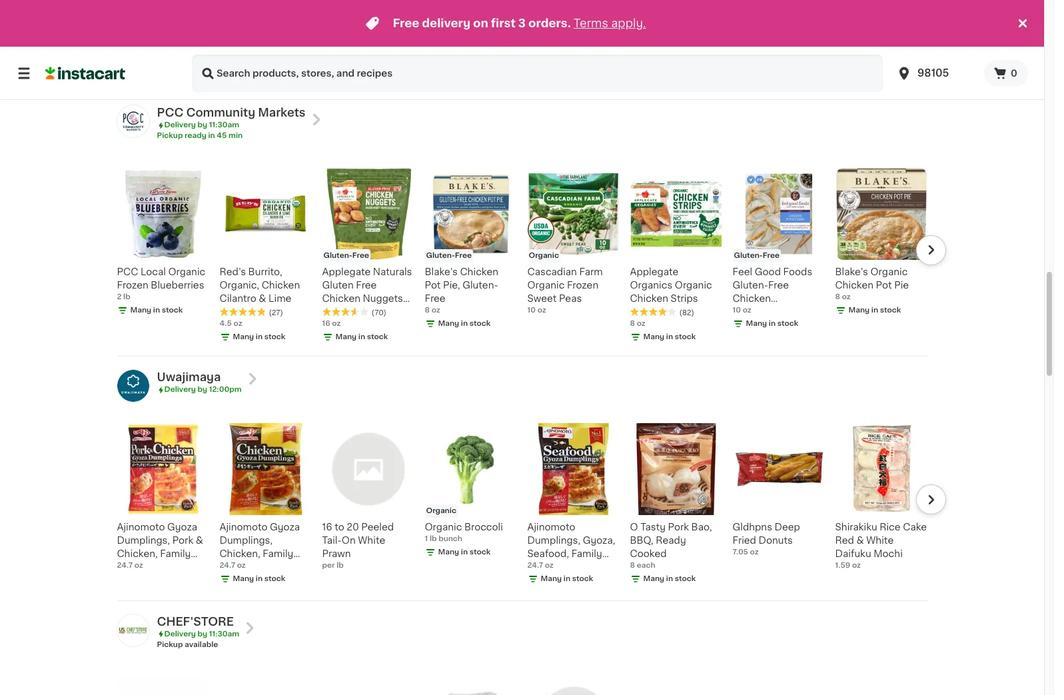 Task type: describe. For each thing, give the bounding box(es) containing it.
smucker's uncrustables peanut butter & grape jelly sandwich
[[322, 13, 397, 76]]

dumplings, for chicken,
[[117, 536, 170, 545]]

donuts
[[759, 536, 793, 545]]

delivery by 11:30am for chef'store
[[164, 630, 239, 638]]

oz inside shirakiku rice cake red & white daifuku mochi 1.59 oz
[[853, 562, 861, 569]]

baron
[[836, 27, 863, 36]]

classic inside foster farms crispy strips, classic
[[425, 40, 459, 49]]

blake's for chicken
[[836, 267, 869, 277]]

crust
[[872, 40, 898, 49]]

markets
[[258, 107, 306, 118]]

patties
[[220, 27, 252, 36]]

broccoli
[[465, 522, 503, 532]]

0 button
[[985, 60, 1029, 87]]

0
[[1011, 69, 1018, 78]]

chicken, inside ajinomoto gyoza dumplings, pork & chicken, family pack
[[117, 549, 158, 558]]

pcc community markets image
[[117, 105, 149, 137]]

24.7 for ajinomoto gyoza dumplings, pork & chicken, family pack
[[117, 562, 133, 569]]

cake
[[903, 522, 927, 532]]

deep
[[775, 522, 801, 532]]

foster
[[425, 13, 455, 23]]

pot inside blake's chicken pot pie, gluten- free 8 oz
[[425, 281, 441, 290]]

butter for jelly
[[358, 40, 387, 49]]

ajinomoto dumplings, gyoza, seafood, family pack
[[528, 522, 616, 572]]

oz inside blake's organic chicken pot pie 8 oz
[[842, 293, 851, 301]]

free inside "limited time offer" 'region'
[[393, 18, 420, 29]]

shirakiku
[[836, 522, 878, 532]]

taquitos
[[630, 40, 670, 49]]

applegate for organic
[[630, 267, 679, 277]]

bunch
[[439, 535, 463, 542]]

family for seafood,
[[572, 549, 602, 558]]

farms
[[457, 13, 486, 23]]

cascadian farm organic frozen sweet peas 10 oz
[[528, 267, 603, 314]]

16 for to
[[322, 522, 332, 532]]

burrito,
[[248, 267, 282, 277]]

(27)
[[269, 309, 283, 317]]

shredded
[[255, 27, 301, 36]]

free inside applegate naturals gluten free chicken nuggets 16 oz
[[356, 281, 377, 290]]

applegate organics organic chicken strips
[[630, 267, 712, 303]]

uwajimaya image
[[117, 370, 149, 402]]

terms apply. link
[[574, 18, 646, 29]]

16 for oz
[[322, 320, 330, 327]]

foods
[[784, 267, 813, 277]]

applegate naturals gluten free chicken nuggets 16 oz
[[322, 267, 412, 317]]

22.5
[[220, 53, 236, 60]]

cooked
[[630, 549, 667, 558]]

potatoes
[[220, 40, 262, 49]]

on
[[473, 18, 489, 29]]

2 by from the top
[[198, 386, 207, 393]]

(331)
[[885, 55, 903, 63]]

frozen for blueberries
[[117, 281, 148, 290]]

jelly
[[354, 53, 376, 63]]

delivery by 12:00pm
[[164, 386, 242, 393]]

& inside el monterey chicken & cheese taquitos 20 each
[[671, 27, 679, 36]]

orders.
[[529, 18, 571, 29]]

45
[[217, 132, 227, 139]]

red inside shirakiku rice cake red & white daifuku mochi 1.59 oz
[[836, 536, 855, 545]]

per
[[322, 562, 335, 569]]

10 for 10 ct
[[322, 66, 331, 73]]

butter for jam
[[563, 40, 592, 49]]

pack for ajinomoto gyoza dumplings, chicken, family pack
[[220, 562, 242, 572]]

& for ajinomoto gyoza dumplings, pork & chicken, family pack
[[196, 536, 203, 545]]

lb inside the 16 to 20 peeled tail-on white prawn per lb
[[337, 562, 344, 569]]

feel
[[733, 267, 753, 277]]

4
[[733, 39, 738, 47]]

sweet
[[528, 294, 557, 303]]

ready
[[656, 536, 686, 545]]

available
[[185, 641, 218, 648]]

tasty
[[641, 522, 666, 532]]

free inside blake's chicken pot pie, gluten- free 8 oz
[[425, 294, 446, 303]]

chicken inside applegate organics organic chicken strips
[[630, 294, 669, 303]]

hash
[[253, 13, 278, 23]]

white inside shirakiku rice cake red & white daifuku mochi 1.59 oz
[[867, 536, 894, 545]]

chicken inside el monterey chicken & cheese taquitos 20 each
[[630, 27, 669, 36]]

dumplings, for pack
[[220, 536, 273, 545]]

20 inside the 16 to 20 peeled tail-on white prawn per lb
[[347, 522, 359, 532]]

family for chicken,
[[263, 549, 294, 558]]

(5.51k)
[[577, 55, 603, 63]]

rice
[[880, 522, 901, 532]]

family inside ajinomoto gyoza dumplings, pork & chicken, family pack
[[160, 549, 191, 558]]

first
[[491, 18, 516, 29]]

foster farms crispy strips, classic
[[425, 13, 488, 49]]

sandwich for strawberry
[[528, 67, 573, 76]]

pack for ajinomoto dumplings, gyoza, seafood, family pack
[[528, 562, 550, 572]]

chicken inside feel good foods gluten-free chicken potstickers
[[733, 294, 771, 303]]

24.7 for ajinomoto dumplings, gyoza, seafood, family pack
[[528, 562, 543, 569]]

pizza
[[899, 27, 923, 36]]

naturals
[[373, 267, 412, 277]]

98105
[[918, 68, 950, 78]]

(70)
[[372, 309, 387, 317]]

organic inside applegate organics organic chicken strips
[[675, 281, 712, 290]]

gluten- inside feel good foods gluten-free chicken potstickers
[[733, 281, 769, 290]]

pot inside blake's organic chicken pot pie 8 oz
[[876, 281, 892, 290]]

o tasty pork bao, bbq, ready cooked 8 each
[[630, 522, 712, 569]]

Search field
[[192, 55, 883, 92]]

on
[[342, 536, 356, 545]]

item carousel region for uwajimaya
[[98, 418, 946, 595]]

lime
[[269, 294, 292, 303]]

pickup ready in 45 min
[[157, 132, 243, 139]]

dumplings, inside ajinomoto dumplings, gyoza, seafood, family pack
[[528, 536, 581, 545]]

el
[[630, 13, 639, 23]]

pork inside ajinomoto gyoza dumplings, pork & chicken, family pack
[[172, 536, 193, 545]]

uncrustables for grape
[[322, 27, 385, 36]]

smucker's uncrustables peanut butter & strawberry jam sandwich
[[528, 13, 602, 76]]

chicken inside applegate naturals gluten free chicken nuggets 16 oz
[[322, 294, 361, 303]]

2 delivery from the top
[[164, 386, 196, 393]]

8 inside the o tasty pork bao, bbq, ready cooked 8 each
[[630, 562, 635, 569]]

blueberries
[[151, 281, 204, 290]]

free up 'good'
[[763, 252, 780, 259]]

11:30am for chef'store
[[209, 630, 239, 638]]

strawberry
[[528, 53, 579, 63]]

gluten-free for applegate naturals gluten free chicken nuggets 16 oz
[[324, 252, 369, 259]]

chef'store
[[157, 616, 234, 627]]

nuggets
[[363, 294, 403, 303]]

red's burrito, organic, chicken cilantro & lime
[[220, 267, 300, 303]]

1.59
[[836, 562, 851, 569]]

cilantro
[[220, 294, 256, 303]]

to
[[335, 522, 345, 532]]

ajinomoto for ajinomoto dumplings, gyoza, seafood, family pack
[[528, 522, 576, 532]]

8 down organics
[[630, 320, 635, 327]]

lb inside 'organic broccoli 1 lb bunch'
[[430, 535, 437, 542]]

gluten- for feel good foods gluten-free chicken potstickers
[[734, 252, 763, 259]]

24.7 oz for ajinomoto gyoza dumplings, pork & chicken, family pack
[[117, 562, 143, 569]]

instacart logo image
[[45, 65, 125, 81]]

apply.
[[612, 18, 646, 29]]

blake's organic chicken pot pie 8 oz
[[836, 267, 909, 301]]

& for smucker's uncrustables peanut butter & strawberry jam sandwich
[[595, 40, 602, 49]]

24.7 oz for ajinomoto dumplings, gyoza, seafood, family pack
[[528, 562, 554, 569]]

16 oz
[[322, 320, 341, 327]]

gldhpns deep fried donuts 7.05 oz
[[733, 522, 801, 556]]

pcc local organic frozen blueberries 2 lb
[[117, 267, 206, 301]]

organic inside blake's organic chicken pot pie 8 oz
[[871, 267, 908, 277]]

12:00pm
[[209, 386, 242, 393]]

10 for 10 oz
[[733, 307, 741, 314]]

ajinomoto for ajinomoto gyoza dumplings, chicken, family pack
[[220, 522, 268, 532]]

pork inside the o tasty pork bao, bbq, ready cooked 8 each
[[668, 522, 689, 532]]

4 oz
[[733, 39, 749, 47]]

ajinomoto gyoza dumplings, pork & chicken, family pack
[[117, 522, 203, 572]]

(9.99k)
[[372, 55, 400, 63]]

mochi
[[874, 549, 903, 558]]

10 inside cascadian farm organic frozen sweet peas 10 oz
[[528, 307, 536, 314]]

classic inside red baron red baron frozen pizza classic crust pepperoni
[[836, 40, 870, 49]]

ct
[[332, 66, 340, 73]]

(82)
[[680, 309, 695, 317]]

delivery by 11:30am for pcc community markets
[[164, 121, 239, 129]]

gldhpns
[[733, 522, 773, 532]]

fried
[[733, 536, 757, 545]]



Task type: locate. For each thing, give the bounding box(es) containing it.
1 vertical spatial lb
[[430, 535, 437, 542]]

red
[[836, 13, 856, 23]]

pot
[[425, 281, 441, 290], [876, 281, 892, 290]]

3 24.7 oz from the left
[[528, 562, 554, 569]]

white down peeled
[[358, 536, 385, 545]]

98105 button
[[889, 55, 985, 92]]

uncrustables
[[322, 27, 385, 36], [528, 27, 590, 36]]

3 pack from the left
[[528, 562, 550, 572]]

gluten- up pie,
[[426, 252, 455, 259]]

& up jam
[[595, 40, 602, 49]]

ajinomoto
[[117, 522, 165, 532], [220, 522, 268, 532], [528, 522, 576, 532]]

butter inside smucker's uncrustables peanut butter & strawberry jam sandwich
[[563, 40, 592, 49]]

1 horizontal spatial pack
[[220, 562, 242, 572]]

2 peanut from the left
[[528, 40, 561, 49]]

smucker's inside smucker's uncrustables peanut butter & grape jelly sandwich
[[322, 13, 371, 23]]

& for smucker's uncrustables peanut butter & grape jelly sandwich
[[390, 40, 397, 49]]

0 horizontal spatial peanut
[[322, 40, 355, 49]]

1 horizontal spatial chicken,
[[220, 549, 260, 558]]

2 horizontal spatial frozen
[[866, 27, 897, 36]]

1 horizontal spatial lb
[[337, 562, 344, 569]]

chicken, inside "ajinomoto gyoza dumplings, chicken, family pack"
[[220, 549, 260, 558]]

pickup left the ready
[[157, 132, 183, 139]]

oz inside blake's chicken pot pie, gluten- free 8 oz
[[432, 307, 441, 314]]

pickup available
[[157, 641, 218, 648]]

peanut
[[322, 40, 355, 49], [528, 40, 561, 49]]

2 applegate from the left
[[630, 267, 679, 277]]

limited time offer region
[[0, 0, 1015, 47]]

0 horizontal spatial pcc
[[117, 267, 138, 277]]

3
[[519, 18, 526, 29]]

peanut for strawberry
[[528, 40, 561, 49]]

1 vertical spatial each
[[637, 562, 656, 569]]

butter up jelly
[[358, 40, 387, 49]]

1 chicken, from the left
[[117, 549, 158, 558]]

by
[[198, 121, 207, 129], [198, 386, 207, 393], [198, 630, 207, 638]]

ajinomoto for ajinomoto gyoza dumplings, pork & chicken, family pack
[[117, 522, 165, 532]]

pack inside ajinomoto gyoza dumplings, pork & chicken, family pack
[[117, 562, 140, 572]]

free up applegate naturals gluten free chicken nuggets 16 oz
[[353, 252, 369, 259]]

gluten- down 'feel'
[[733, 281, 769, 290]]

pie
[[895, 281, 909, 290]]

by for pcc community markets
[[198, 121, 207, 129]]

0 horizontal spatial 24.7
[[117, 562, 133, 569]]

1 vertical spatial red
[[836, 536, 855, 545]]

applegate up organics
[[630, 267, 679, 277]]

peas
[[559, 294, 582, 303]]

2 horizontal spatial family
[[572, 549, 602, 558]]

2 vertical spatial item carousel region
[[98, 418, 946, 595]]

red's
[[220, 267, 246, 277]]

2 horizontal spatial 24.7
[[528, 562, 543, 569]]

frozen up 2
[[117, 281, 148, 290]]

2 vertical spatial by
[[198, 630, 207, 638]]

gyoza inside "ajinomoto gyoza dumplings, chicken, family pack"
[[270, 522, 300, 532]]

2 horizontal spatial 24.7 oz
[[528, 562, 554, 569]]

0 horizontal spatial family
[[160, 549, 191, 558]]

grape
[[322, 53, 351, 63]]

uncrustables for strawberry
[[528, 27, 590, 36]]

by up pickup ready in 45 min
[[198, 121, 207, 129]]

gluten-
[[324, 252, 353, 259], [426, 252, 455, 259], [734, 252, 763, 259], [463, 281, 498, 290], [733, 281, 769, 290]]

chicken inside red's burrito, organic, chicken cilantro & lime
[[262, 281, 300, 290]]

butter up (5.51k)
[[563, 40, 592, 49]]

pcc for pcc local organic frozen blueberries 2 lb
[[117, 267, 138, 277]]

each inside el monterey chicken & cheese taquitos 20 each
[[642, 53, 660, 60]]

0 vertical spatial 16
[[322, 307, 332, 317]]

family
[[160, 549, 191, 558], [263, 549, 294, 558], [572, 549, 602, 558]]

0 horizontal spatial blake's
[[425, 267, 458, 277]]

0 vertical spatial 20
[[630, 53, 640, 60]]

red inside red baron red baron frozen pizza classic crust pepperoni
[[896, 13, 915, 23]]

item carousel region containing kroger hash brown patties shredded potatoes
[[117, 0, 946, 86]]

tail-
[[322, 536, 342, 545]]

ajinomoto gyoza dumplings, chicken, family pack
[[220, 522, 300, 572]]

gyoza inside ajinomoto gyoza dumplings, pork & chicken, family pack
[[167, 522, 197, 532]]

1 vertical spatial pickup
[[157, 641, 183, 648]]

& left "ajinomoto gyoza dumplings, chicken, family pack"
[[196, 536, 203, 545]]

0 vertical spatial pickup
[[157, 132, 183, 139]]

oz inside applegate naturals gluten free chicken nuggets 16 oz
[[335, 307, 346, 317]]

3 16 from the top
[[322, 522, 332, 532]]

each
[[642, 53, 660, 60], [637, 562, 656, 569]]

1 delivery by 11:30am from the top
[[164, 121, 239, 129]]

strips
[[671, 294, 698, 303]]

white up mochi
[[867, 536, 894, 545]]

free left foster
[[393, 18, 420, 29]]

3 dumplings, from the left
[[528, 536, 581, 545]]

sandwich inside smucker's uncrustables peanut butter & grape jelly sandwich
[[322, 67, 368, 76]]

1 sandwich from the left
[[322, 67, 368, 76]]

1 gluten-free from the left
[[324, 252, 369, 259]]

& up (9.99k)
[[390, 40, 397, 49]]

smucker's up grape
[[322, 13, 371, 23]]

frozen up crust at the right top
[[866, 27, 897, 36]]

family inside ajinomoto dumplings, gyoza, seafood, family pack
[[572, 549, 602, 558]]

ready
[[185, 132, 206, 139]]

2 delivery by 11:30am from the top
[[164, 630, 239, 638]]

feel good foods gluten-free chicken potstickers
[[733, 267, 813, 317]]

8 down the cooked
[[630, 562, 635, 569]]

free down pie,
[[425, 294, 446, 303]]

0 vertical spatial item carousel region
[[117, 0, 946, 86]]

free up pie,
[[455, 252, 472, 259]]

1 horizontal spatial blake's
[[836, 267, 869, 277]]

applegate
[[322, 267, 371, 277], [630, 267, 679, 277]]

1 butter from the left
[[358, 40, 387, 49]]

strips,
[[458, 27, 488, 36]]

3 ajinomoto from the left
[[528, 522, 576, 532]]

0 horizontal spatial uncrustables
[[322, 27, 385, 36]]

1 24.7 oz from the left
[[117, 562, 143, 569]]

applegate up the gluten on the top left of the page
[[322, 267, 371, 277]]

2 family from the left
[[263, 549, 294, 558]]

el monterey chicken & cheese taquitos 20 each
[[630, 13, 717, 60]]

10 left ct
[[322, 66, 331, 73]]

frozen inside red baron red baron frozen pizza classic crust pepperoni
[[866, 27, 897, 36]]

organics
[[630, 281, 673, 290]]

delivery for pcc community markets
[[164, 121, 196, 129]]

delivery down uwajimaya
[[164, 386, 196, 393]]

& inside smucker's uncrustables peanut butter & grape jelly sandwich
[[390, 40, 397, 49]]

organic broccoli 1 lb bunch
[[425, 522, 503, 542]]

1 pickup from the top
[[157, 132, 183, 139]]

1 horizontal spatial 10
[[528, 307, 536, 314]]

0 horizontal spatial gyoza
[[167, 522, 197, 532]]

7.05
[[733, 548, 749, 556]]

0 vertical spatial delivery by 11:30am
[[164, 121, 239, 129]]

frozen for sweet
[[567, 281, 599, 290]]

peanut up strawberry
[[528, 40, 561, 49]]

free inside feel good foods gluten-free chicken potstickers
[[769, 281, 789, 290]]

0 horizontal spatial lb
[[123, 293, 130, 301]]

0 horizontal spatial 20
[[347, 522, 359, 532]]

0 horizontal spatial classic
[[425, 40, 459, 49]]

delivery for chef'store
[[164, 630, 196, 638]]

chicken up potstickers
[[733, 294, 771, 303]]

1 delivery from the top
[[164, 121, 196, 129]]

pepperoni
[[836, 53, 884, 63]]

2 11:30am from the top
[[209, 630, 239, 638]]

butter inside smucker's uncrustables peanut butter & grape jelly sandwich
[[358, 40, 387, 49]]

2 horizontal spatial pack
[[528, 562, 550, 572]]

1 horizontal spatial 24.7
[[220, 562, 235, 569]]

ajinomoto inside "ajinomoto gyoza dumplings, chicken, family pack"
[[220, 522, 268, 532]]

2 pickup from the top
[[157, 641, 183, 648]]

1 smucker's from the left
[[322, 13, 371, 23]]

3 delivery from the top
[[164, 630, 196, 638]]

0 horizontal spatial sandwich
[[322, 67, 368, 76]]

red up daifuku
[[836, 536, 855, 545]]

1 11:30am from the top
[[209, 121, 239, 129]]

farm
[[580, 267, 603, 277]]

1 horizontal spatial sandwich
[[528, 67, 573, 76]]

each down taquitos
[[642, 53, 660, 60]]

gluten-free up pie,
[[426, 252, 472, 259]]

16 down the gluten on the top left of the page
[[322, 320, 330, 327]]

potstickers
[[733, 307, 786, 317]]

free up the nuggets
[[356, 281, 377, 290]]

1 vertical spatial delivery
[[164, 386, 196, 393]]

classic down crispy
[[425, 40, 459, 49]]

community
[[186, 107, 255, 118]]

20 inside el monterey chicken & cheese taquitos 20 each
[[630, 53, 640, 60]]

cascadian
[[528, 267, 577, 277]]

2 chicken, from the left
[[220, 549, 260, 558]]

item badge image
[[528, 217, 554, 243]]

16 inside the 16 to 20 peeled tail-on white prawn per lb
[[322, 522, 332, 532]]

lb right the 1
[[430, 535, 437, 542]]

dumplings, inside "ajinomoto gyoza dumplings, chicken, family pack"
[[220, 536, 273, 545]]

1 horizontal spatial family
[[263, 549, 294, 558]]

2 gluten-free from the left
[[426, 252, 472, 259]]

0 vertical spatial lb
[[123, 293, 130, 301]]

peanut up grape
[[322, 40, 355, 49]]

chicken up lime
[[262, 281, 300, 290]]

delivery up pickup available
[[164, 630, 196, 638]]

item carousel region containing ajinomoto gyoza dumplings, pork & chicken, family pack
[[98, 418, 946, 595]]

1 vertical spatial pcc
[[117, 267, 138, 277]]

frozen down "farm"
[[567, 281, 599, 290]]

4.5 oz
[[220, 320, 242, 327]]

oz inside 'kroger hash brown patties shredded potatoes 22.5 oz'
[[238, 53, 247, 60]]

uncrustables up strawberry
[[528, 27, 590, 36]]

1
[[425, 535, 428, 542]]

pcc inside the pcc local organic frozen blueberries 2 lb
[[117, 267, 138, 277]]

smucker's for smucker's uncrustables peanut butter & grape jelly sandwich
[[322, 13, 371, 23]]

frozen inside cascadian farm organic frozen sweet peas 10 oz
[[567, 281, 599, 290]]

prawn
[[322, 549, 351, 558]]

2 uncrustables from the left
[[528, 27, 590, 36]]

1 family from the left
[[160, 549, 191, 558]]

frozen inside the pcc local organic frozen blueberries 2 lb
[[117, 281, 148, 290]]

2 dumplings, from the left
[[220, 536, 273, 545]]

kroger
[[220, 13, 251, 23]]

0 horizontal spatial butter
[[358, 40, 387, 49]]

1 24.7 from the left
[[117, 562, 133, 569]]

2 vertical spatial 16
[[322, 522, 332, 532]]

pack down seafood,
[[528, 562, 550, 572]]

0 vertical spatial delivery
[[164, 121, 196, 129]]

oz inside gldhpns deep fried donuts 7.05 oz
[[750, 548, 759, 556]]

1 by from the top
[[198, 121, 207, 129]]

10 ct
[[322, 66, 340, 73]]

1 gyoza from the left
[[167, 522, 197, 532]]

8 oz
[[630, 320, 646, 327]]

organic inside 'organic broccoli 1 lb bunch'
[[425, 522, 462, 532]]

applegate inside applegate organics organic chicken strips
[[630, 267, 679, 277]]

gluten- up 'feel'
[[734, 252, 763, 259]]

1 horizontal spatial smucker's
[[528, 13, 576, 23]]

smucker's for smucker's uncrustables peanut butter & strawberry jam sandwich
[[528, 13, 576, 23]]

2 horizontal spatial ajinomoto
[[528, 522, 576, 532]]

2 sandwich from the left
[[528, 67, 573, 76]]

gluten-free up 'good'
[[734, 252, 780, 259]]

each inside the o tasty pork bao, bbq, ready cooked 8 each
[[637, 562, 656, 569]]

gluten- right pie,
[[463, 281, 498, 290]]

by up available
[[198, 630, 207, 638]]

pack up chef'store in the left of the page
[[220, 562, 242, 572]]

blake's right foods
[[836, 267, 869, 277]]

1 horizontal spatial applegate
[[630, 267, 679, 277]]

1 vertical spatial 20
[[347, 522, 359, 532]]

2 gyoza from the left
[[270, 522, 300, 532]]

ajinomoto inside ajinomoto dumplings, gyoza, seafood, family pack
[[528, 522, 576, 532]]

4.5
[[220, 320, 232, 327]]

1 horizontal spatial 24.7 oz
[[220, 562, 246, 569]]

0 vertical spatial each
[[642, 53, 660, 60]]

1 horizontal spatial 20
[[630, 53, 640, 60]]

1 horizontal spatial frozen
[[567, 281, 599, 290]]

good
[[755, 267, 781, 277]]

uwajimaya
[[157, 372, 221, 383]]

1 ajinomoto from the left
[[117, 522, 165, 532]]

peeled
[[361, 522, 394, 532]]

1 vertical spatial 16
[[322, 320, 330, 327]]

pickup left available
[[157, 641, 183, 648]]

sandwich down strawberry
[[528, 67, 573, 76]]

2 horizontal spatial lb
[[430, 535, 437, 542]]

2 24.7 oz from the left
[[220, 562, 246, 569]]

0 horizontal spatial ajinomoto
[[117, 522, 165, 532]]

& for shirakiku rice cake red & white daifuku mochi 1.59 oz
[[857, 536, 864, 545]]

family inside "ajinomoto gyoza dumplings, chicken, family pack"
[[263, 549, 294, 558]]

dumplings, inside ajinomoto gyoza dumplings, pork & chicken, family pack
[[117, 536, 170, 545]]

1 horizontal spatial gluten-free
[[426, 252, 472, 259]]

16 left the to
[[322, 522, 332, 532]]

smucker's right 3
[[528, 13, 576, 23]]

blake's for pot
[[425, 267, 458, 277]]

1 horizontal spatial peanut
[[528, 40, 561, 49]]

3 24.7 from the left
[[528, 562, 543, 569]]

red baron red baron frozen pizza classic crust pepperoni
[[836, 13, 923, 63]]

11:30am up 45
[[209, 121, 239, 129]]

3 by from the top
[[198, 630, 207, 638]]

kroger hash brown patties shredded potatoes 22.5 oz
[[220, 13, 310, 60]]

20 down taquitos
[[630, 53, 640, 60]]

seafood,
[[528, 549, 569, 558]]

24.7
[[117, 562, 133, 569], [220, 562, 235, 569], [528, 562, 543, 569]]

pot left the pie
[[876, 281, 892, 290]]

1 horizontal spatial butter
[[563, 40, 592, 49]]

1 classic from the left
[[425, 40, 459, 49]]

8 inside blake's organic chicken pot pie 8 oz
[[836, 293, 841, 301]]

0 horizontal spatial pack
[[117, 562, 140, 572]]

1 blake's from the left
[[425, 267, 458, 277]]

pack inside "ajinomoto gyoza dumplings, chicken, family pack"
[[220, 562, 242, 572]]

& inside shirakiku rice cake red & white daifuku mochi 1.59 oz
[[857, 536, 864, 545]]

0 horizontal spatial red
[[836, 536, 855, 545]]

many in stock link
[[117, 0, 209, 49]]

0 horizontal spatial 24.7 oz
[[117, 562, 143, 569]]

pcc up pickup ready in 45 min
[[157, 107, 184, 118]]

many
[[130, 39, 151, 47], [746, 53, 767, 60], [130, 307, 151, 314], [849, 307, 870, 314], [438, 320, 459, 327], [746, 320, 767, 327], [233, 333, 254, 341], [336, 333, 357, 341], [644, 333, 665, 341], [438, 548, 459, 556], [233, 575, 254, 582], [541, 575, 562, 582], [644, 575, 665, 582]]

8 inside blake's chicken pot pie, gluten- free 8 oz
[[425, 307, 430, 314]]

2 16 from the top
[[322, 320, 330, 327]]

0 vertical spatial 11:30am
[[209, 121, 239, 129]]

0 horizontal spatial frozen
[[117, 281, 148, 290]]

1 applegate from the left
[[322, 267, 371, 277]]

ajinomoto inside ajinomoto gyoza dumplings, pork & chicken, family pack
[[117, 522, 165, 532]]

10 oz
[[733, 307, 752, 314]]

2 horizontal spatial gluten-free
[[734, 252, 780, 259]]

24.7 oz for ajinomoto gyoza dumplings, chicken, family pack
[[220, 562, 246, 569]]

blake's inside blake's chicken pot pie, gluten- free 8 oz
[[425, 267, 458, 277]]

local
[[141, 267, 166, 277]]

uncrustables inside smucker's uncrustables peanut butter & strawberry jam sandwich
[[528, 27, 590, 36]]

item carousel region for pcc community markets
[[98, 163, 946, 351]]

1 vertical spatial delivery by 11:30am
[[164, 630, 239, 638]]

8 right (70)
[[425, 307, 430, 314]]

3 family from the left
[[572, 549, 602, 558]]

pcc
[[157, 107, 184, 118], [117, 267, 138, 277]]

chicken down organics
[[630, 294, 669, 303]]

item carousel region
[[117, 0, 946, 86], [98, 163, 946, 351], [98, 418, 946, 595]]

organic inside cascadian farm organic frozen sweet peas 10 oz
[[528, 281, 565, 290]]

shirakiku rice cake red & white daifuku mochi 1.59 oz
[[836, 522, 927, 569]]

pack inside ajinomoto dumplings, gyoza, seafood, family pack
[[528, 562, 550, 572]]

1 horizontal spatial pork
[[668, 522, 689, 532]]

24.7 up chef'store in the left of the page
[[220, 562, 235, 569]]

blake's inside blake's organic chicken pot pie 8 oz
[[836, 267, 869, 277]]

2 ajinomoto from the left
[[220, 522, 268, 532]]

uncrustables up jelly
[[322, 27, 385, 36]]

0 horizontal spatial pork
[[172, 536, 193, 545]]

lb right per
[[337, 562, 344, 569]]

1 horizontal spatial classic
[[836, 40, 870, 49]]

(48)
[[474, 55, 490, 63]]

pot left pie,
[[425, 281, 441, 290]]

11:30am
[[209, 121, 239, 129], [209, 630, 239, 638]]

★★★★★
[[322, 53, 369, 63], [322, 53, 369, 63], [425, 53, 472, 63], [425, 53, 472, 63], [528, 53, 574, 63], [528, 53, 574, 63], [836, 53, 882, 63], [836, 53, 882, 63], [220, 307, 266, 317], [220, 307, 266, 317], [322, 307, 369, 317], [322, 307, 369, 317], [630, 307, 677, 317], [630, 307, 677, 317]]

& inside red's burrito, organic, chicken cilantro & lime
[[259, 294, 266, 303]]

24.7 for ajinomoto gyoza dumplings, chicken, family pack
[[220, 562, 235, 569]]

lb right 2
[[123, 293, 130, 301]]

peanut inside smucker's uncrustables peanut butter & grape jelly sandwich
[[322, 40, 355, 49]]

1 horizontal spatial dumplings,
[[220, 536, 273, 545]]

1 horizontal spatial white
[[867, 536, 894, 545]]

2 pack from the left
[[220, 562, 242, 572]]

3 gluten-free from the left
[[734, 252, 780, 259]]

8 right feel good foods gluten-free chicken potstickers
[[836, 293, 841, 301]]

gyoza for ajinomoto gyoza dumplings, chicken, family pack
[[270, 522, 300, 532]]

2 vertical spatial delivery
[[164, 630, 196, 638]]

peanut for grape
[[322, 40, 355, 49]]

2 horizontal spatial dumplings,
[[528, 536, 581, 545]]

delivery by 11:30am up available
[[164, 630, 239, 638]]

gluten-free up the gluten on the top left of the page
[[324, 252, 369, 259]]

1 horizontal spatial gyoza
[[270, 522, 300, 532]]

gluten-free for feel good foods gluten-free chicken potstickers
[[734, 252, 780, 259]]

0 horizontal spatial pot
[[425, 281, 441, 290]]

gyoza for ajinomoto gyoza dumplings, pork & chicken, family pack
[[167, 522, 197, 532]]

dumplings,
[[117, 536, 170, 545], [220, 536, 273, 545], [528, 536, 581, 545]]

0 vertical spatial pork
[[668, 522, 689, 532]]

& inside ajinomoto gyoza dumplings, pork & chicken, family pack
[[196, 536, 203, 545]]

2 horizontal spatial 10
[[733, 307, 741, 314]]

2 white from the left
[[867, 536, 894, 545]]

free down 'good'
[[769, 281, 789, 290]]

11:30am up available
[[209, 630, 239, 638]]

blake's up pie,
[[425, 267, 458, 277]]

classic down baron
[[836, 40, 870, 49]]

& down shirakiku
[[857, 536, 864, 545]]

1 16 from the top
[[322, 307, 332, 317]]

free delivery on first 3 orders. terms apply.
[[393, 18, 646, 29]]

red up pizza on the top right of page
[[896, 13, 915, 23]]

pie,
[[443, 281, 460, 290]]

10 down 'feel'
[[733, 307, 741, 314]]

applegate inside applegate naturals gluten free chicken nuggets 16 oz
[[322, 267, 371, 277]]

item carousel region containing pcc local organic frozen blueberries
[[98, 163, 946, 351]]

1 horizontal spatial uncrustables
[[528, 27, 590, 36]]

uncrustables inside smucker's uncrustables peanut butter & grape jelly sandwich
[[322, 27, 385, 36]]

16 up 16 oz
[[322, 307, 332, 317]]

gluten- for applegate naturals gluten free chicken nuggets 16 oz
[[324, 252, 353, 259]]

10 down sweet
[[528, 307, 536, 314]]

delivery up the ready
[[164, 121, 196, 129]]

gluten
[[322, 281, 354, 290]]

baron
[[858, 13, 894, 23]]

1 pack from the left
[[117, 562, 140, 572]]

2 vertical spatial lb
[[337, 562, 344, 569]]

0 horizontal spatial white
[[358, 536, 385, 545]]

1 vertical spatial pork
[[172, 536, 193, 545]]

pickup for chef'store
[[157, 641, 183, 648]]

1 vertical spatial by
[[198, 386, 207, 393]]

1 dumplings, from the left
[[117, 536, 170, 545]]

24.7 oz
[[117, 562, 143, 569], [220, 562, 246, 569], [528, 562, 554, 569]]

1 vertical spatial item carousel region
[[98, 163, 946, 351]]

min
[[229, 132, 243, 139]]

smucker's inside smucker's uncrustables peanut butter & strawberry jam sandwich
[[528, 13, 576, 23]]

0 horizontal spatial dumplings,
[[117, 536, 170, 545]]

oz inside cascadian farm organic frozen sweet peas 10 oz
[[538, 307, 547, 314]]

gluten-free for blake's chicken pot pie, gluten- free
[[426, 252, 472, 259]]

gluten- inside blake's chicken pot pie, gluten- free 8 oz
[[463, 281, 498, 290]]

delivery by 11:30am up pickup ready in 45 min
[[164, 121, 239, 129]]

organic inside the pcc local organic frozen blueberries 2 lb
[[168, 267, 206, 277]]

chicken up taquitos
[[630, 27, 669, 36]]

gluten- up the gluten on the top left of the page
[[324, 252, 353, 259]]

white inside the 16 to 20 peeled tail-on white prawn per lb
[[358, 536, 385, 545]]

lb inside the pcc local organic frozen blueberries 2 lb
[[123, 293, 130, 301]]

by down uwajimaya
[[198, 386, 207, 393]]

1 horizontal spatial pot
[[876, 281, 892, 290]]

2 24.7 from the left
[[220, 562, 235, 569]]

1 uncrustables from the left
[[322, 27, 385, 36]]

monterey
[[641, 13, 687, 23]]

chicken down the gluten on the top left of the page
[[322, 294, 361, 303]]

pcc for pcc community markets
[[157, 107, 184, 118]]

pcc left local
[[117, 267, 138, 277]]

& inside smucker's uncrustables peanut butter & strawberry jam sandwich
[[595, 40, 602, 49]]

16 inside applegate naturals gluten free chicken nuggets 16 oz
[[322, 307, 332, 317]]

20 right the to
[[347, 522, 359, 532]]

& left lime
[[259, 294, 266, 303]]

1 pot from the left
[[425, 281, 441, 290]]

o
[[630, 522, 638, 532]]

1 vertical spatial 11:30am
[[209, 630, 239, 638]]

bbq,
[[630, 536, 654, 545]]

0 horizontal spatial 10
[[322, 66, 331, 73]]

& down monterey
[[671, 27, 679, 36]]

in
[[153, 39, 160, 47], [769, 53, 776, 60], [208, 132, 215, 139], [153, 307, 160, 314], [872, 307, 879, 314], [461, 320, 468, 327], [769, 320, 776, 327], [256, 333, 263, 341], [359, 333, 365, 341], [667, 333, 673, 341], [461, 548, 468, 556], [256, 575, 263, 582], [564, 575, 571, 582], [667, 575, 673, 582]]

11:30am for pcc community markets
[[209, 121, 239, 129]]

chicken up pie,
[[460, 267, 499, 277]]

pack up chef'store image
[[117, 562, 140, 572]]

24.7 up chef'store image
[[117, 562, 133, 569]]

2 classic from the left
[[836, 40, 870, 49]]

1 peanut from the left
[[322, 40, 355, 49]]

16
[[322, 307, 332, 317], [322, 320, 330, 327], [322, 522, 332, 532]]

chicken left the pie
[[836, 281, 874, 290]]

1 horizontal spatial ajinomoto
[[220, 522, 268, 532]]

0 vertical spatial pcc
[[157, 107, 184, 118]]

pickup for pcc community markets
[[157, 132, 183, 139]]

0 vertical spatial red
[[896, 13, 915, 23]]

0 horizontal spatial gluten-free
[[324, 252, 369, 259]]

2 blake's from the left
[[836, 267, 869, 277]]

many in stock
[[130, 39, 183, 47], [746, 53, 799, 60], [130, 307, 183, 314], [849, 307, 902, 314], [438, 320, 491, 327], [746, 320, 799, 327], [233, 333, 286, 341], [336, 333, 388, 341], [644, 333, 696, 341], [438, 548, 491, 556], [233, 575, 286, 582], [541, 575, 594, 582], [644, 575, 696, 582]]

sandwich inside smucker's uncrustables peanut butter & strawberry jam sandwich
[[528, 67, 573, 76]]

1 white from the left
[[358, 536, 385, 545]]

0 horizontal spatial smucker's
[[322, 13, 371, 23]]

0 horizontal spatial applegate
[[322, 267, 371, 277]]

delivery
[[422, 18, 471, 29]]

chicken inside blake's chicken pot pie, gluten- free 8 oz
[[460, 267, 499, 277]]

1 horizontal spatial red
[[896, 13, 915, 23]]

peanut inside smucker's uncrustables peanut butter & strawberry jam sandwich
[[528, 40, 561, 49]]

0 vertical spatial by
[[198, 121, 207, 129]]

by for chef'store
[[198, 630, 207, 638]]

2 butter from the left
[[563, 40, 592, 49]]

None search field
[[192, 55, 883, 92]]

24.7 down seafood,
[[528, 562, 543, 569]]

2 pot from the left
[[876, 281, 892, 290]]

2 smucker's from the left
[[528, 13, 576, 23]]

sandwich down grape
[[322, 67, 368, 76]]

sandwich for grape
[[322, 67, 368, 76]]

each down the cooked
[[637, 562, 656, 569]]

1 horizontal spatial pcc
[[157, 107, 184, 118]]

chef'store image
[[117, 614, 149, 646]]

chicken inside blake's organic chicken pot pie 8 oz
[[836, 281, 874, 290]]

0 horizontal spatial chicken,
[[117, 549, 158, 558]]

bao,
[[692, 522, 712, 532]]

applegate for gluten
[[322, 267, 371, 277]]

gluten- for blake's chicken pot pie, gluten- free
[[426, 252, 455, 259]]



Task type: vqa. For each thing, say whether or not it's contained in the screenshot.


